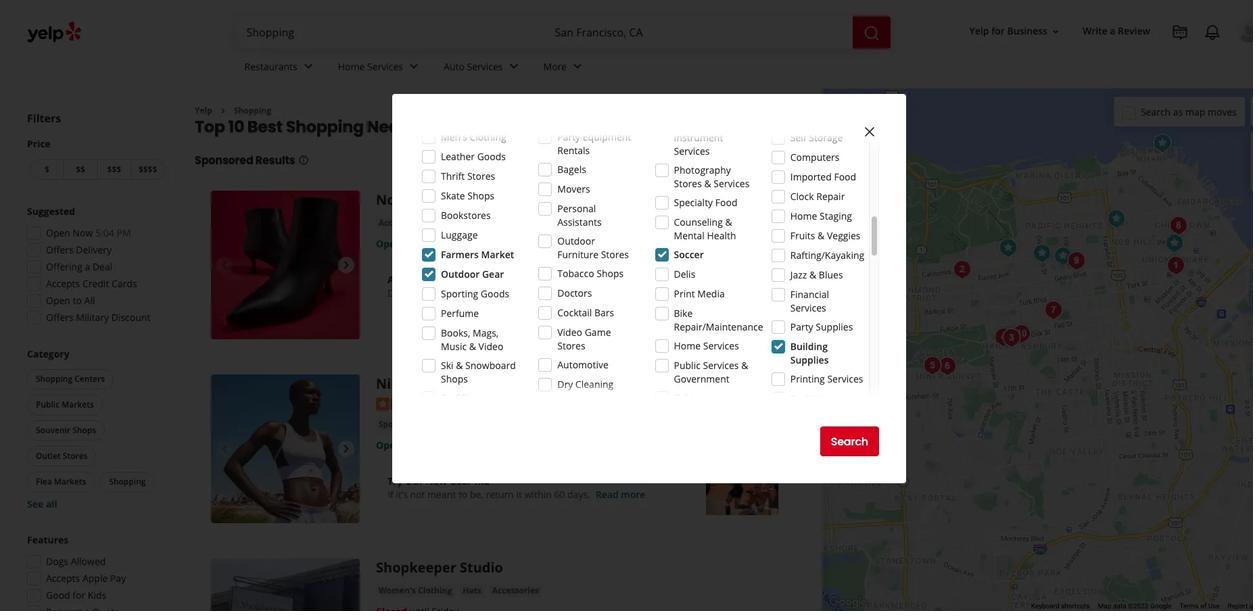 Task type: describe. For each thing, give the bounding box(es) containing it.
24 chevron down v2 image for auto services
[[506, 58, 522, 75]]

offering a deal
[[46, 260, 112, 273]]

services inside "link"
[[467, 60, 503, 73]]

$
[[45, 164, 49, 175]]

write a review
[[1083, 25, 1151, 38]]

1 vertical spatial accessories
[[492, 586, 539, 597]]

3 star rating image
[[376, 398, 449, 411]]

for for kids
[[73, 589, 85, 602]]

map region
[[730, 84, 1254, 612]]

home services inside the search dialog
[[674, 340, 739, 352]]

rafting/kayaking
[[791, 249, 865, 262]]

fruits
[[791, 229, 816, 242]]

books,
[[441, 327, 471, 340]]

game
[[585, 326, 611, 339]]

return
[[486, 488, 514, 501]]

services inside the 'musical instrument services'
[[674, 145, 710, 158]]

movers
[[558, 183, 590, 196]]

party for party supplies
[[791, 321, 814, 334]]

near
[[367, 116, 406, 138]]

nike san francisco image inside the map region
[[1161, 230, 1188, 257]]

& right jazz
[[810, 269, 817, 281]]

shopping right flea markets
[[109, 476, 146, 488]]

hats link
[[460, 585, 484, 598]]

video inside video game stores
[[558, 326, 583, 339]]

terms of use link
[[1180, 603, 1220, 610]]

business
[[1008, 25, 1048, 38]]

1 vertical spatial accessories button
[[490, 585, 542, 598]]

pay
[[110, 572, 126, 585]]

yelp for yelp for business
[[970, 25, 990, 38]]

use
[[1209, 603, 1220, 610]]

previous image for nike san francisco
[[217, 441, 233, 458]]

cards
[[112, 277, 137, 290]]

user actions element
[[959, 17, 1254, 100]]

sporting goods link
[[376, 418, 443, 432]]

self
[[791, 131, 807, 144]]

amazing
[[388, 274, 428, 286]]

sporting goods inside the search dialog
[[441, 288, 510, 300]]

yelp for yelp link
[[195, 105, 212, 116]]

clock
[[791, 190, 814, 203]]

see all button
[[27, 498, 57, 511]]

women's clothing
[[379, 586, 452, 597]]

see
[[27, 498, 43, 511]]

outlet stores
[[36, 451, 88, 462]]

0 vertical spatial goods
[[477, 150, 506, 163]]

slideshow element for nordstrom
[[211, 191, 360, 340]]

open down sporting goods link
[[376, 439, 402, 452]]

financial
[[791, 288, 829, 301]]

party equipment rentals
[[558, 131, 631, 157]]

credit
[[82, 277, 109, 290]]

shopkeeper studio
[[376, 559, 503, 577]]

storage
[[809, 131, 843, 144]]

home inside business categories element
[[338, 60, 365, 73]]

features
[[27, 534, 69, 547]]

new inside try our new gear irl if it's not meant to be, return it within 60 days. read more
[[426, 475, 447, 488]]

food for specialty food
[[716, 196, 738, 209]]

search dialog
[[0, 0, 1254, 612]]

of
[[1201, 603, 1207, 610]]

foggy notion image
[[949, 256, 976, 283]]

60
[[554, 488, 565, 501]]

jazz
[[791, 269, 807, 281]]

not
[[410, 488, 425, 501]]

try our new gear irl if it's not meant to be, return it within 60 days. read more
[[388, 475, 646, 501]]

$50
[[487, 274, 503, 286]]

food for imported food
[[835, 170, 857, 183]]

google image
[[826, 594, 871, 612]]

shops for souvenir shops
[[72, 425, 96, 436]]

market
[[481, 248, 514, 261]]

moves
[[1208, 105, 1237, 118]]

search for search as map moves
[[1141, 105, 1171, 118]]

building supplies
[[791, 340, 829, 367]]

shops for skate shops
[[468, 189, 495, 202]]

next image
[[338, 441, 355, 458]]

sewing
[[791, 99, 822, 112]]

sakura image
[[919, 352, 946, 379]]

16 info v2 image
[[298, 155, 309, 166]]

outdoor for outdoor furniture stores
[[558, 235, 595, 248]]

supplies for party supplies
[[816, 321, 853, 334]]

offering
[[46, 260, 82, 273]]

personal assistants
[[558, 202, 602, 229]]

a for review
[[1110, 25, 1116, 38]]

studio
[[460, 559, 503, 577]]

home staging
[[791, 210, 852, 223]]

photography
[[674, 164, 731, 177]]

1 vertical spatial accessories link
[[490, 585, 542, 598]]

meant
[[428, 488, 456, 501]]

0 horizontal spatial accessories
[[379, 217, 426, 229]]

shortcuts
[[1062, 603, 1090, 610]]

surf for surf schools
[[791, 392, 809, 405]]

9:00
[[426, 238, 445, 251]]

anime pop image
[[1165, 212, 1192, 239]]

dogs
[[46, 555, 68, 568]]

print media
[[674, 288, 725, 300]]

offers for offers delivery
[[46, 244, 74, 256]]

public for public services & government
[[674, 359, 701, 372]]

discount
[[111, 311, 150, 324]]

best
[[247, 116, 283, 138]]

clothing for women's clothing
[[418, 586, 452, 597]]

san francisco mercantile image
[[990, 324, 1017, 351]]

staging
[[820, 210, 852, 223]]

printing services
[[791, 373, 864, 386]]

more inside amazing gifts under $50 dolce vita, adidas and kate spade new york. read more
[[615, 287, 639, 300]]

1 vertical spatial san
[[411, 375, 436, 393]]

home services inside business categories element
[[338, 60, 403, 73]]

close image
[[862, 124, 878, 140]]

gear inside the search dialog
[[482, 268, 504, 281]]

next image
[[338, 257, 355, 274]]

for for business
[[992, 25, 1005, 38]]

0 vertical spatial accessories link
[[376, 217, 428, 230]]

supplies for building supplies
[[791, 354, 829, 367]]

sporting inside the search dialog
[[441, 288, 478, 300]]

results
[[256, 153, 295, 169]]

skate shops
[[441, 189, 495, 202]]

auto services link
[[433, 49, 533, 88]]

stores inside video game stores
[[558, 340, 586, 352]]

apple
[[82, 572, 108, 585]]

0 vertical spatial san
[[409, 116, 440, 138]]

pm for open until 9:00 pm
[[447, 238, 462, 251]]

map
[[1098, 603, 1112, 610]]

instrument
[[674, 131, 723, 144]]

hats button
[[460, 585, 484, 598]]

sort:
[[671, 123, 692, 136]]

& inside counseling & mental health
[[726, 216, 733, 229]]

automotive
[[558, 359, 609, 371]]

financial services
[[791, 288, 829, 315]]

category
[[27, 348, 69, 361]]

thrift
[[441, 170, 465, 183]]

offers military discount
[[46, 311, 150, 324]]

sporting goods inside button
[[379, 419, 440, 430]]

24 chevron down v2 image for more
[[570, 58, 586, 75]]

rentals
[[558, 144, 590, 157]]

furniture
[[558, 248, 599, 261]]

$$$ button
[[97, 159, 131, 180]]

nordstrom rack - daly city link
[[376, 191, 558, 209]]

search for search
[[831, 434, 869, 450]]

flea markets
[[36, 476, 86, 488]]

repair/maintenance
[[674, 321, 764, 334]]

thrift stores
[[441, 170, 495, 183]]

group containing features
[[23, 534, 168, 612]]

self storage
[[791, 131, 843, 144]]

flea markets button
[[27, 472, 95, 493]]

imported food
[[791, 170, 857, 183]]

& inside ski & snowboard shops
[[456, 359, 463, 372]]

$$ button
[[63, 159, 97, 180]]

vita,
[[415, 287, 434, 300]]

mai do - san francisco image
[[1063, 247, 1090, 274]]

specialty
[[674, 196, 713, 209]]

markets for public markets
[[62, 399, 94, 411]]

kate
[[487, 287, 507, 300]]

offers for offers military discount
[[46, 311, 74, 324]]

men's clothing
[[441, 131, 507, 143]]

amazing gifts under $50 dolce vita, adidas and kate spade new york. read more
[[388, 274, 639, 300]]

doctors
[[558, 287, 592, 300]]

nike san francisco
[[376, 375, 503, 393]]

16 chevron down v2 image
[[1051, 26, 1061, 37]]



Task type: vqa. For each thing, say whether or not it's contained in the screenshot.
24 chevron down v2 image in the Restaurants link
yes



Task type: locate. For each thing, give the bounding box(es) containing it.
0 vertical spatial offers
[[46, 244, 74, 256]]

to left be,
[[459, 488, 468, 501]]

shoe stores link
[[489, 217, 541, 230]]

gear up be,
[[450, 475, 472, 488]]

&
[[824, 99, 831, 112], [705, 177, 712, 190], [726, 216, 733, 229], [818, 229, 825, 242], [810, 269, 817, 281], [469, 340, 476, 353], [456, 359, 463, 372], [742, 359, 749, 372]]

within
[[525, 488, 552, 501]]

accepts down offering
[[46, 277, 80, 290]]

1 horizontal spatial surf
[[791, 392, 809, 405]]

try
[[388, 475, 403, 488]]

0 vertical spatial gear
[[482, 268, 504, 281]]

24 chevron down v2 image inside home services link
[[406, 58, 422, 75]]

offers
[[46, 244, 74, 256], [46, 311, 74, 324]]

public services & government
[[674, 359, 749, 386]]

accessories link up "until"
[[376, 217, 428, 230]]

1 accepts from the top
[[46, 277, 80, 290]]

0 horizontal spatial a
[[85, 260, 90, 273]]

markets for flea markets
[[54, 476, 86, 488]]

sporting goods down under
[[441, 288, 510, 300]]

suggested
[[27, 205, 75, 218]]

read right days.
[[596, 488, 619, 501]]

services down the instrument
[[674, 145, 710, 158]]

0 horizontal spatial pm
[[117, 227, 131, 240]]

sporting down under
[[441, 288, 478, 300]]

& right the music
[[469, 340, 476, 353]]

1 horizontal spatial home services
[[674, 340, 739, 352]]

1 vertical spatial goods
[[481, 288, 510, 300]]

16 chevron right v2 image
[[218, 105, 229, 116]]

services down repair/maintenance
[[703, 340, 739, 352]]

1 vertical spatial home services
[[674, 340, 739, 352]]

spade
[[509, 287, 537, 300]]

keyboard
[[1032, 603, 1060, 610]]

1 vertical spatial supplies
[[791, 354, 829, 367]]

1 horizontal spatial food
[[835, 170, 857, 183]]

sporting inside button
[[379, 419, 413, 430]]

1 horizontal spatial nike san francisco image
[[1161, 230, 1188, 257]]

24 chevron down v2 image right more
[[570, 58, 586, 75]]

group
[[1251, 132, 1254, 191], [23, 205, 168, 329], [24, 348, 168, 511], [23, 534, 168, 612]]

2 vertical spatial a
[[1250, 603, 1254, 610]]

westfield san francisco centre image
[[1163, 252, 1190, 279]]

1 horizontal spatial accessories link
[[490, 585, 542, 598]]

0 horizontal spatial outdoor
[[441, 268, 480, 281]]

group containing suggested
[[23, 205, 168, 329]]

rare device image
[[1040, 297, 1067, 324]]

1 horizontal spatial search
[[1141, 105, 1171, 118]]

to inside try our new gear irl if it's not meant to be, return it within 60 days. read more
[[459, 488, 468, 501]]

new up meant
[[426, 475, 447, 488]]

stores inside photography stores & services
[[674, 177, 702, 190]]

pm right 5:04
[[117, 227, 131, 240]]

0 vertical spatial supplies
[[816, 321, 853, 334]]

2 horizontal spatial home
[[791, 210, 818, 223]]

be,
[[470, 488, 484, 501]]

2 horizontal spatial 24 chevron down v2 image
[[570, 58, 586, 75]]

1 vertical spatial slideshow element
[[211, 375, 360, 524]]

1 vertical spatial markets
[[54, 476, 86, 488]]

food up repair
[[835, 170, 857, 183]]

veggies
[[827, 229, 861, 242]]

0 horizontal spatial to
[[73, 294, 82, 307]]

search button
[[820, 427, 880, 457]]

it's
[[396, 488, 408, 501]]

san
[[409, 116, 440, 138], [411, 375, 436, 393]]

& inside books, mags, music & video
[[469, 340, 476, 353]]

for left business
[[992, 25, 1005, 38]]

0 vertical spatial markets
[[62, 399, 94, 411]]

video down mags,
[[479, 340, 504, 353]]

0 vertical spatial party
[[558, 131, 581, 143]]

delivery
[[76, 244, 112, 256]]

party
[[558, 131, 581, 143], [791, 321, 814, 334]]

markets right flea
[[54, 476, 86, 488]]

for inside button
[[992, 25, 1005, 38]]

more down tobacco shops
[[615, 287, 639, 300]]

home
[[338, 60, 365, 73], [791, 210, 818, 223], [674, 340, 701, 352]]

1 horizontal spatial home
[[674, 340, 701, 352]]

open for until
[[376, 238, 402, 251]]

business categories element
[[234, 49, 1254, 88]]

slideshow element for nike
[[211, 375, 360, 524]]

price group
[[27, 137, 168, 183]]

personal
[[558, 202, 596, 215]]

0 vertical spatial accessories button
[[376, 217, 428, 230]]

1 vertical spatial food
[[716, 196, 738, 209]]

accessories up "until"
[[379, 217, 426, 229]]

sporting goods down 3 star rating image
[[379, 419, 440, 430]]

24 chevron down v2 image
[[300, 58, 316, 75]]

more inside try our new gear irl if it's not meant to be, return it within 60 days. read more
[[621, 488, 646, 501]]

1 24 chevron down v2 image from the left
[[406, 58, 422, 75]]

supplies down building
[[791, 354, 829, 367]]

party for party equipment rentals
[[558, 131, 581, 143]]

gifts
[[431, 274, 453, 286]]

stores up specialty
[[674, 177, 702, 190]]

0 horizontal spatial yelp
[[195, 105, 212, 116]]

24 chevron down v2 image inside auto services "link"
[[506, 58, 522, 75]]

None search field
[[236, 16, 893, 49]]

projects image
[[1172, 24, 1189, 41]]

dolce
[[388, 287, 413, 300]]

public up the government
[[674, 359, 701, 372]]

accessories down studio
[[492, 586, 539, 597]]

1 slideshow element from the top
[[211, 191, 360, 340]]

1 horizontal spatial video
[[558, 326, 583, 339]]

stores for shoe stores
[[513, 217, 539, 229]]

public for public markets
[[36, 399, 60, 411]]

0 vertical spatial to
[[73, 294, 82, 307]]

government
[[674, 373, 730, 386]]

love on haight image
[[1008, 320, 1035, 347]]

stores for photography stores & services
[[674, 177, 702, 190]]

stores up "automotive"
[[558, 340, 586, 352]]

0 horizontal spatial home services
[[338, 60, 403, 73]]

map
[[1186, 105, 1206, 118]]

3 24 chevron down v2 image from the left
[[570, 58, 586, 75]]

more
[[544, 60, 567, 73]]

0 horizontal spatial accessories link
[[376, 217, 428, 230]]

cleaning
[[576, 378, 614, 391]]

1 offers from the top
[[46, 244, 74, 256]]

clothing up leather goods
[[470, 131, 507, 143]]

shopping centers
[[36, 373, 105, 385]]

clothing inside the search dialog
[[470, 131, 507, 143]]

shopping down category
[[36, 373, 72, 385]]

0 horizontal spatial home
[[338, 60, 365, 73]]

goods down 3 star rating image
[[415, 419, 440, 430]]

1 vertical spatial home
[[791, 210, 818, 223]]

restaurants link
[[234, 49, 327, 88]]

& right fruits at the right top
[[818, 229, 825, 242]]

services up schools
[[828, 373, 864, 386]]

york.
[[562, 287, 584, 300]]

1 horizontal spatial yelp
[[970, 25, 990, 38]]

gear up kate
[[482, 268, 504, 281]]

offers delivery
[[46, 244, 112, 256]]

party up rentals
[[558, 131, 581, 143]]

party inside the party equipment rentals
[[558, 131, 581, 143]]

city
[[532, 191, 558, 209]]

all
[[46, 498, 57, 511]]

stores down leather goods
[[467, 170, 495, 183]]

group containing category
[[24, 348, 168, 511]]

search down schools
[[831, 434, 869, 450]]

markets inside button
[[54, 476, 86, 488]]

write a review link
[[1078, 19, 1156, 44]]

0 horizontal spatial search
[[831, 434, 869, 450]]

1 horizontal spatial accessories button
[[490, 585, 542, 598]]

home right 24 chevron down v2 image
[[338, 60, 365, 73]]

& down photography
[[705, 177, 712, 190]]

1 horizontal spatial for
[[992, 25, 1005, 38]]

she her image
[[1050, 243, 1077, 270]]

2 previous image from the top
[[217, 441, 233, 458]]

the san francisco sock market at pier 39 image
[[1149, 130, 1176, 157]]

1 previous image from the top
[[217, 257, 233, 274]]

shops for tobacco shops
[[597, 267, 624, 280]]

clothing inside button
[[418, 586, 452, 597]]

0 horizontal spatial 24 chevron down v2 image
[[406, 58, 422, 75]]

0 vertical spatial sporting
[[441, 288, 478, 300]]

outdoor for outdoor gear
[[441, 268, 480, 281]]

services up the specialty food
[[714, 177, 750, 190]]

outdoor down farmers
[[441, 268, 480, 281]]

yelp inside button
[[970, 25, 990, 38]]

services inside financial services
[[791, 302, 827, 315]]

1 horizontal spatial a
[[1110, 25, 1116, 38]]

0 horizontal spatial sporting goods
[[379, 419, 440, 430]]

assistants
[[558, 216, 602, 229]]

nest maternity image
[[1029, 240, 1056, 267]]

more right days.
[[621, 488, 646, 501]]

outlet stores button
[[27, 447, 96, 467]]

nordstrom
[[376, 191, 451, 209]]

accessories button down studio
[[490, 585, 542, 598]]

read inside amazing gifts under $50 dolce vita, adidas and kate spade new york. read more
[[589, 287, 612, 300]]

0 horizontal spatial new
[[426, 475, 447, 488]]

1 vertical spatial previous image
[[217, 441, 233, 458]]

button down image
[[995, 234, 1022, 261]]

accepts for accepts credit cards
[[46, 277, 80, 290]]

0 vertical spatial accessories
[[379, 217, 426, 229]]

stores up tobacco shops
[[601, 248, 629, 261]]

search inside search button
[[831, 434, 869, 450]]

markets
[[62, 399, 94, 411], [54, 476, 86, 488]]

stores right 'shoe'
[[513, 217, 539, 229]]

home services
[[338, 60, 403, 73], [674, 340, 739, 352]]

0 horizontal spatial for
[[73, 589, 85, 602]]

surf schools
[[791, 392, 845, 405]]

accessories link down studio
[[490, 585, 542, 598]]

surf down printing
[[791, 392, 809, 405]]

clothing for men's clothing
[[470, 131, 507, 143]]

rack
[[454, 191, 487, 209]]

the love of ganesha image
[[998, 324, 1025, 351]]

mental
[[674, 229, 705, 242]]

san up 3 star rating image
[[411, 375, 436, 393]]

24 chevron down v2 image right "auto services"
[[506, 58, 522, 75]]

dry cleaning
[[558, 378, 614, 391]]

services inside photography stores & services
[[714, 177, 750, 190]]

shops inside ski & snowboard shops
[[441, 373, 468, 386]]

outdoor inside outdoor furniture stores
[[558, 235, 595, 248]]

1 vertical spatial accepts
[[46, 572, 80, 585]]

-
[[490, 191, 495, 209]]

1 horizontal spatial sporting goods
[[441, 288, 510, 300]]

home services right 24 chevron down v2 image
[[338, 60, 403, 73]]

home up fruits at the right top
[[791, 210, 818, 223]]

0 horizontal spatial nike san francisco image
[[211, 375, 360, 524]]

public markets
[[36, 399, 94, 411]]

services up near
[[367, 60, 403, 73]]

1 vertical spatial clothing
[[418, 586, 452, 597]]

24 chevron down v2 image inside more link
[[570, 58, 586, 75]]

accepts credit cards
[[46, 277, 137, 290]]

accepts for accepts apple pay
[[46, 572, 80, 585]]

bookstores
[[441, 209, 491, 222]]

0 vertical spatial a
[[1110, 25, 1116, 38]]

2 accepts from the top
[[46, 572, 80, 585]]

outdoor furniture stores
[[558, 235, 629, 261]]

1 vertical spatial sporting goods
[[379, 419, 440, 430]]

a left deal
[[85, 260, 90, 273]]

previous image
[[217, 257, 233, 274], [217, 441, 233, 458]]

services inside public services & government
[[703, 359, 739, 372]]

1 vertical spatial read
[[596, 488, 619, 501]]

public
[[674, 359, 701, 372], [36, 399, 60, 411]]

public inside public services & government
[[674, 359, 701, 372]]

shopping right 16 chevron right v2 icon
[[234, 105, 272, 116]]

0 vertical spatial yelp
[[970, 25, 990, 38]]

california
[[530, 116, 611, 138]]

yelp left business
[[970, 25, 990, 38]]

0 horizontal spatial party
[[558, 131, 581, 143]]

0 horizontal spatial sporting
[[379, 419, 413, 430]]

markets inside button
[[62, 399, 94, 411]]

1 vertical spatial a
[[85, 260, 90, 273]]

home services down repair/maintenance
[[674, 340, 739, 352]]

1 vertical spatial for
[[73, 589, 85, 602]]

nike san francisco image
[[1161, 230, 1188, 257], [211, 375, 360, 524]]

1 vertical spatial yelp
[[195, 105, 212, 116]]

open until 9:00 pm
[[376, 238, 462, 251]]

0 vertical spatial new
[[539, 287, 559, 300]]

& up 'health'
[[726, 216, 733, 229]]

0 horizontal spatial surf
[[441, 392, 459, 405]]

new left york.
[[539, 287, 559, 300]]

yelp for business
[[970, 25, 1048, 38]]

1 horizontal spatial clothing
[[470, 131, 507, 143]]

accessories link
[[376, 217, 428, 230], [490, 585, 542, 598]]

search
[[1141, 105, 1171, 118], [831, 434, 869, 450]]

search image
[[864, 25, 880, 41]]

24 chevron down v2 image left auto
[[406, 58, 422, 75]]

to left all
[[73, 294, 82, 307]]

2 slideshow element from the top
[[211, 375, 360, 524]]

open left "until"
[[376, 238, 402, 251]]

a right the write
[[1110, 25, 1116, 38]]

outdoor up furniture
[[558, 235, 595, 248]]

shops inside button
[[72, 425, 96, 436]]

specialty food
[[674, 196, 738, 209]]

food down photography stores & services
[[716, 196, 738, 209]]

1 horizontal spatial accessories
[[492, 586, 539, 597]]

read up the bars
[[589, 287, 612, 300]]

sunglasses link
[[434, 217, 483, 230]]

0 vertical spatial outdoor
[[558, 235, 595, 248]]

0 horizontal spatial accessories button
[[376, 217, 428, 230]]

2 vertical spatial home
[[674, 340, 701, 352]]

pm for open now 5:04 pm
[[117, 227, 131, 240]]

read
[[589, 287, 612, 300], [596, 488, 619, 501]]

0 horizontal spatial food
[[716, 196, 738, 209]]

2 24 chevron down v2 image from the left
[[506, 58, 522, 75]]

1 vertical spatial search
[[831, 434, 869, 450]]

services right auto
[[467, 60, 503, 73]]

services up the government
[[703, 359, 739, 372]]

1 horizontal spatial outdoor
[[558, 235, 595, 248]]

allowed
[[71, 555, 106, 568]]

for left kids
[[73, 589, 85, 602]]

hats
[[463, 586, 482, 597]]

francisco,
[[444, 116, 527, 138]]

accessories button up "until"
[[376, 217, 428, 230]]

yelp left 16 chevron right v2 icon
[[195, 105, 212, 116]]

1 vertical spatial public
[[36, 399, 60, 411]]

home down bike
[[674, 340, 701, 352]]

0 vertical spatial more
[[615, 287, 639, 300]]

blues
[[819, 269, 843, 281]]

my favorite image
[[934, 353, 961, 380]]

outlet
[[36, 451, 61, 462]]

and
[[468, 287, 485, 300]]

markets down shopping centers button
[[62, 399, 94, 411]]

0 vertical spatial public
[[674, 359, 701, 372]]

& right ski
[[456, 359, 463, 372]]

outdoor gear
[[441, 268, 504, 281]]

& inside public services & government
[[742, 359, 749, 372]]

1 horizontal spatial to
[[459, 488, 468, 501]]

a right report
[[1250, 603, 1254, 610]]

open for now
[[46, 227, 70, 240]]

goods down '$50'
[[481, 288, 510, 300]]

1 vertical spatial new
[[426, 475, 447, 488]]

1 vertical spatial nike san francisco image
[[211, 375, 360, 524]]

offers down open to all
[[46, 311, 74, 324]]

previous image for nordstrom rack - daly city
[[217, 257, 233, 274]]

if
[[388, 488, 394, 501]]

0 vertical spatial read
[[589, 287, 612, 300]]

shopping centers button
[[27, 369, 114, 390]]

open for to
[[46, 294, 70, 307]]

1 horizontal spatial party
[[791, 321, 814, 334]]

video game stores
[[558, 326, 611, 352]]

1 horizontal spatial public
[[674, 359, 701, 372]]

1 vertical spatial offers
[[46, 311, 74, 324]]

auto services
[[444, 60, 503, 73]]

goods inside sporting goods button
[[415, 419, 440, 430]]

0 vertical spatial previous image
[[217, 257, 233, 274]]

health
[[707, 229, 736, 242]]

gear inside try our new gear irl if it's not meant to be, return it within 60 days. read more
[[450, 475, 472, 488]]

& up alterations
[[824, 99, 831, 112]]

video down cocktail
[[558, 326, 583, 339]]

sporting down 3 star rating image
[[379, 419, 413, 430]]

notifications image
[[1205, 24, 1221, 41]]

0 horizontal spatial clothing
[[418, 586, 452, 597]]

supplies up building
[[816, 321, 853, 334]]

stores inside outdoor furniture stores
[[601, 248, 629, 261]]

tobacco shops
[[558, 267, 624, 280]]

sporting
[[441, 288, 478, 300], [379, 419, 413, 430]]

clothing down shopkeeper studio
[[418, 586, 452, 597]]

search left as
[[1141, 105, 1171, 118]]

offers up offering
[[46, 244, 74, 256]]

& inside photography stores & services
[[705, 177, 712, 190]]

stores for outlet stores
[[63, 451, 88, 462]]

24 chevron down v2 image
[[406, 58, 422, 75], [506, 58, 522, 75], [570, 58, 586, 75]]

shopping up 16 info v2 icon
[[286, 116, 364, 138]]

open down 'suggested'
[[46, 227, 70, 240]]

& down repair/maintenance
[[742, 359, 749, 372]]

$$$
[[107, 164, 121, 175]]

filters
[[27, 111, 61, 126]]

1 vertical spatial sporting
[[379, 419, 413, 430]]

1 horizontal spatial new
[[539, 287, 559, 300]]

cris consignment image
[[1103, 205, 1130, 232]]

party up building
[[791, 321, 814, 334]]

0 vertical spatial home
[[338, 60, 365, 73]]

more link
[[533, 49, 597, 88]]

a for deal
[[85, 260, 90, 273]]

0 vertical spatial video
[[558, 326, 583, 339]]

slideshow element
[[211, 191, 360, 340], [211, 375, 360, 524]]

0 vertical spatial sporting goods
[[441, 288, 510, 300]]

dry
[[558, 378, 573, 391]]

1 vertical spatial party
[[791, 321, 814, 334]]

san left men's
[[409, 116, 440, 138]]

stores right outlet
[[63, 451, 88, 462]]

public inside button
[[36, 399, 60, 411]]

1 vertical spatial video
[[479, 340, 504, 353]]

0 vertical spatial food
[[835, 170, 857, 183]]

accepts
[[46, 277, 80, 290], [46, 572, 80, 585]]

pm right 9:00
[[447, 238, 462, 251]]

surf left shop
[[441, 392, 459, 405]]

sponsored
[[195, 153, 253, 169]]

accepts up good
[[46, 572, 80, 585]]

video inside books, mags, music & video
[[479, 340, 504, 353]]

1 horizontal spatial pm
[[447, 238, 462, 251]]

0 horizontal spatial public
[[36, 399, 60, 411]]

0 horizontal spatial gear
[[450, 475, 472, 488]]

new inside amazing gifts under $50 dolce vita, adidas and kate spade new york. read more
[[539, 287, 559, 300]]

2 vertical spatial goods
[[415, 419, 440, 430]]

nordstrom rack - daly city image
[[211, 191, 360, 340]]

24 chevron down v2 image for home services
[[406, 58, 422, 75]]

read inside try our new gear irl if it's not meant to be, return it within 60 days. read more
[[596, 488, 619, 501]]

2 offers from the top
[[46, 311, 74, 324]]

open left all
[[46, 294, 70, 307]]

goods down the men's clothing
[[477, 150, 506, 163]]

sunglasses
[[437, 217, 481, 229]]

surf for surf shop
[[441, 392, 459, 405]]

kids
[[88, 589, 106, 602]]

stores for thrift stores
[[467, 170, 495, 183]]

for
[[992, 25, 1005, 38], [73, 589, 85, 602]]

public up 'souvenir'
[[36, 399, 60, 411]]

services down financial
[[791, 302, 827, 315]]

& inside sewing & alterations
[[824, 99, 831, 112]]



